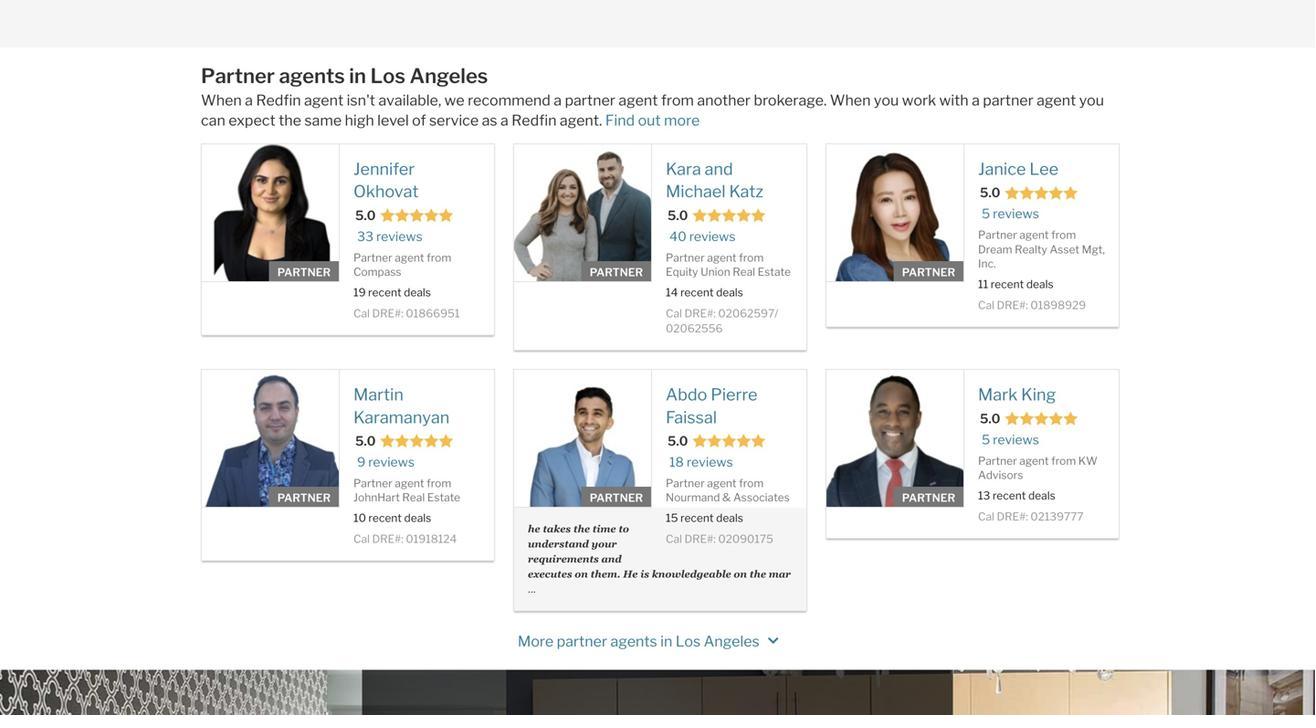 Task type: vqa. For each thing, say whether or not it's contained in the screenshot.


Task type: describe. For each thing, give the bounding box(es) containing it.
18
[[670, 454, 684, 470]]

rating 5 out of 5 element for kara and michael katz
[[693, 208, 766, 226]]

5.0 inside kara and michael katz 5.0
[[668, 208, 688, 223]]

cal down 13
[[978, 510, 995, 523]]

14
[[666, 286, 678, 299]]

advisors
[[978, 469, 1023, 482]]

reviews for martin karamanyan
[[368, 454, 415, 470]]

recent inside 33 reviews partner agent from compass 19 recent deals cal dre#: 01866951
[[368, 286, 402, 299]]

isn't
[[347, 91, 375, 109]]

level
[[377, 111, 409, 129]]

partner up to
[[590, 492, 643, 505]]

and inside he takes the time to understand your requirements and executes on them. he is knowledgeable on the mar ...
[[601, 554, 622, 565]]

available,
[[379, 91, 441, 109]]

agent for 33 reviews partner agent from compass 19 recent deals cal dre#: 01866951
[[395, 251, 424, 264]]

02139777
[[1031, 510, 1084, 523]]

okhovat
[[353, 182, 419, 202]]

takes
[[543, 523, 571, 535]]

out
[[638, 111, 661, 129]]

cal inside 5 reviews partner agent from dream realty asset mgt, inc. 11 recent deals cal dre#: 01898929
[[978, 299, 995, 312]]

executes
[[528, 569, 572, 580]]

from for abdo pierre faissal
[[739, 477, 764, 490]]

work
[[902, 91, 936, 109]]

... button
[[528, 584, 536, 595]]

from left kw
[[1051, 454, 1076, 468]]

a right as
[[500, 111, 509, 129]]

a up 'agent.'
[[554, 91, 562, 109]]

agent.
[[560, 111, 602, 129]]

find out more link
[[605, 111, 700, 129]]

40
[[670, 229, 687, 244]]

5.0 inside abdo pierre faissal 5.0
[[668, 433, 688, 449]]

estate inside 9 reviews partner agent from johnhart real estate 10 recent deals cal dre#: 01918124
[[427, 491, 460, 504]]

33 reviews partner agent from compass 19 recent deals cal dre#: 01866951
[[353, 229, 460, 320]]

mark
[[978, 385, 1018, 405]]

martin
[[353, 385, 404, 405]]

partner up advisors
[[978, 454, 1017, 468]]

los angeles real estate agent kara and michael katz image
[[514, 144, 651, 281]]

high
[[345, 111, 374, 129]]

mgt,
[[1082, 243, 1105, 256]]

13 recent deals
[[978, 489, 1056, 502]]

5.0 for martin karamanyan
[[355, 433, 376, 449]]

union
[[701, 265, 730, 279]]

and inside kara and michael katz 5.0
[[705, 159, 733, 179]]

dre#: inside 9 reviews partner agent from johnhart real estate 10 recent deals cal dre#: 01918124
[[372, 533, 404, 546]]

associates
[[733, 491, 790, 504]]

katz
[[729, 182, 764, 202]]

0 vertical spatial in
[[349, 63, 366, 88]]

a right with
[[972, 91, 980, 109]]

partner inside 33 reviews partner agent from compass 19 recent deals cal dre#: 01866951
[[353, 251, 392, 264]]

estate inside '40 reviews partner agent from equity union real estate 14 recent deals'
[[758, 265, 791, 279]]

dre#: inside 5 reviews partner agent from dream realty asset mgt, inc. 11 recent deals cal dre#: 01898929
[[997, 299, 1028, 312]]

mark king link
[[978, 384, 1105, 406]]

1 vertical spatial redfin
[[512, 111, 557, 129]]

can
[[201, 111, 225, 129]]

michael
[[666, 182, 726, 202]]

the inside when a redfin agent isn't available, we recommend a partner agent from another brokerage. when you work with a partner agent you can expect the same high level of service as a redfin agent.
[[279, 111, 301, 129]]

johnhart
[[353, 491, 400, 504]]

40 reviews link
[[670, 228, 736, 245]]

same
[[304, 111, 342, 129]]

5.0 for jennifer okhovat
[[355, 208, 376, 223]]

los angeles real estate agent martin karamanyan image
[[202, 370, 339, 507]]

recent inside '40 reviews partner agent from equity union real estate 14 recent deals'
[[680, 286, 714, 299]]

abdo pierre faissal 5.0
[[666, 385, 758, 449]]

he
[[528, 523, 540, 535]]

11
[[978, 278, 988, 291]]

40 reviews partner agent from equity union real estate 14 recent deals
[[666, 229, 791, 299]]

dre#: inside 33 reviews partner agent from compass 19 recent deals cal dre#: 01866951
[[372, 307, 404, 320]]

from inside when a redfin agent isn't available, we recommend a partner agent from another brokerage. when you work with a partner agent you can expect the same high level of service as a redfin agent.
[[661, 91, 694, 109]]

mar
[[769, 569, 791, 580]]

janice
[[978, 159, 1026, 179]]

19
[[353, 286, 366, 299]]

reviews for jennifer okhovat
[[376, 229, 423, 244]]

nourmand
[[666, 491, 720, 504]]

a up expect
[[245, 91, 253, 109]]

los angeles real estate agent janice lee image
[[827, 144, 964, 281]]

find
[[605, 111, 635, 129]]

deals inside 9 reviews partner agent from johnhart real estate 10 recent deals cal dre#: 01918124
[[404, 512, 431, 525]]

reviews for janice lee
[[993, 206, 1039, 222]]

dre#: down 13 recent deals
[[997, 510, 1028, 523]]

rating 5 out of 5 element for janice lee
[[1005, 185, 1078, 203]]

1 when from the left
[[201, 91, 242, 109]]

dre#: inside 18 reviews partner agent from nourmand & associates 15 recent deals cal dre#: 02090175
[[685, 533, 716, 546]]

partner right more on the bottom left of page
[[557, 633, 607, 650]]

33 reviews link
[[357, 228, 423, 245]]

partner inside 5 reviews partner agent from dream realty asset mgt, inc. 11 recent deals cal dre#: 01898929
[[978, 229, 1017, 242]]

partner left 11
[[902, 266, 955, 279]]

5 for 5 reviews
[[982, 432, 990, 447]]

martin karamanyan 5.0
[[353, 385, 450, 449]]

2 you from the left
[[1079, 91, 1104, 109]]

partner left the johnhart at the left bottom
[[277, 492, 331, 505]]

...
[[528, 584, 536, 595]]

janice lee 5.0
[[978, 159, 1059, 201]]

more
[[664, 111, 700, 129]]

reviews for abdo pierre faissal
[[687, 454, 733, 470]]

dream
[[978, 243, 1013, 256]]

with
[[939, 91, 969, 109]]

rating 5 out of 5 element for jennifer okhovat
[[380, 208, 453, 226]]

agent for 18 reviews partner agent from nourmand & associates 15 recent deals cal dre#: 02090175
[[707, 477, 737, 490]]

1 vertical spatial los
[[676, 633, 701, 650]]

we
[[444, 91, 465, 109]]

real inside 9 reviews partner agent from johnhart real estate 10 recent deals cal dre#: 01918124
[[402, 491, 425, 504]]

another
[[697, 91, 751, 109]]

2 on from the left
[[734, 569, 747, 580]]

compass
[[353, 265, 402, 279]]

15
[[666, 512, 678, 525]]

abdo
[[666, 385, 707, 405]]

&
[[723, 491, 731, 504]]

from for martin karamanyan
[[427, 477, 451, 490]]

0 horizontal spatial angeles
[[410, 63, 488, 88]]

from for jennifer okhovat
[[427, 251, 451, 264]]

9
[[357, 454, 366, 470]]

recent inside 9 reviews partner agent from johnhart real estate 10 recent deals cal dre#: 01918124
[[368, 512, 402, 525]]

los angeles real estate agent abdo pierre faissal image
[[514, 370, 651, 507]]

inc.
[[978, 257, 996, 270]]

5 reviews link for mark
[[982, 431, 1039, 449]]

33
[[357, 229, 374, 244]]

requirements
[[528, 554, 599, 565]]

partner inside '40 reviews partner agent from equity union real estate 14 recent deals'
[[666, 251, 705, 264]]

agent up out
[[619, 91, 658, 109]]

jennifer okhovat 5.0
[[353, 159, 419, 223]]

5.0 for mark king
[[980, 411, 1001, 426]]

1 horizontal spatial the
[[573, 523, 590, 535]]

9 reviews link
[[357, 454, 415, 471]]

faissal
[[666, 407, 717, 427]]

he takes the time to understand your requirements and executes on them. he is knowledgeable on the mar ...
[[528, 523, 791, 595]]

when a redfin agent isn't available, we recommend a partner agent from another brokerage. when you work with a partner agent you can expect the same high level of service as a redfin agent.
[[201, 91, 1104, 129]]

rating 5 out of 5 element for martin karamanyan
[[380, 433, 453, 452]]

deals inside '40 reviews partner agent from equity union real estate 14 recent deals'
[[716, 286, 743, 299]]

dre#: up 02062556
[[685, 307, 716, 320]]

cal dre#: 02139777
[[978, 510, 1084, 523]]

5 for 5 reviews partner agent from dream realty asset mgt, inc. 11 recent deals cal dre#: 01898929
[[982, 206, 990, 222]]

knowledgeable
[[652, 569, 731, 580]]

2 when from the left
[[830, 91, 871, 109]]

more partner agents in los angeles
[[518, 633, 763, 650]]

partner inside 9 reviews partner agent from johnhart real estate 10 recent deals cal dre#: 01918124
[[353, 477, 392, 490]]

expect
[[229, 111, 276, 129]]

cal inside 9 reviews partner agent from johnhart real estate 10 recent deals cal dre#: 01918124
[[353, 533, 370, 546]]

agent for 9 reviews partner agent from johnhart real estate 10 recent deals cal dre#: 01918124
[[395, 477, 424, 490]]

10
[[353, 512, 366, 525]]



Task type: locate. For each thing, give the bounding box(es) containing it.
king
[[1021, 385, 1056, 405]]

0 vertical spatial estate
[[758, 265, 791, 279]]

0 vertical spatial and
[[705, 159, 733, 179]]

estate up "01918124"
[[427, 491, 460, 504]]

reviews down "janice lee 5.0"
[[993, 206, 1039, 222]]

0 horizontal spatial estate
[[427, 491, 460, 504]]

5 reviews link
[[982, 205, 1039, 223], [982, 431, 1039, 449]]

cal down 15
[[666, 533, 682, 546]]

the left same
[[279, 111, 301, 129]]

agent up &
[[707, 477, 737, 490]]

on down requirements
[[575, 569, 588, 580]]

cal down 14 on the right
[[666, 307, 682, 320]]

dre#: left 01898929
[[997, 299, 1028, 312]]

real
[[733, 265, 755, 279], [402, 491, 425, 504]]

redfin
[[256, 91, 301, 109], [512, 111, 557, 129]]

1 vertical spatial 5
[[982, 432, 990, 447]]

9 reviews partner agent from johnhart real estate 10 recent deals cal dre#: 01918124
[[353, 454, 460, 546]]

agent
[[304, 91, 344, 109], [619, 91, 658, 109], [1037, 91, 1076, 109], [1020, 229, 1049, 242], [395, 251, 424, 264], [707, 251, 737, 264], [1020, 454, 1049, 468], [395, 477, 424, 490], [707, 477, 737, 490]]

find out more
[[605, 111, 700, 129]]

5.0 up 9
[[355, 433, 376, 449]]

13
[[978, 489, 990, 502]]

1 vertical spatial and
[[601, 554, 622, 565]]

partner up compass
[[353, 251, 392, 264]]

deals inside 5 reviews partner agent from dream realty asset mgt, inc. 11 recent deals cal dre#: 01898929
[[1027, 278, 1054, 291]]

5 inside 5 reviews partner agent from dream realty asset mgt, inc. 11 recent deals cal dre#: 01898929
[[982, 206, 990, 222]]

partner agents in los angeles
[[201, 63, 488, 88]]

deals up the cal dre#: 02139777
[[1028, 489, 1056, 502]]

1 horizontal spatial angeles
[[704, 633, 760, 650]]

he
[[623, 569, 638, 580]]

martin karamanyan link
[[353, 384, 480, 429]]

partner left 13
[[902, 492, 955, 505]]

of
[[412, 111, 426, 129]]

1 you from the left
[[874, 91, 899, 109]]

01866951
[[406, 307, 460, 320]]

from inside '40 reviews partner agent from equity union real estate 14 recent deals'
[[739, 251, 764, 264]]

recent down the johnhart at the left bottom
[[368, 512, 402, 525]]

kara and michael katz link
[[666, 158, 793, 203]]

5 reviews partner agent from dream realty asset mgt, inc. 11 recent deals cal dre#: 01898929
[[978, 206, 1105, 312]]

1 vertical spatial in
[[661, 633, 673, 650]]

as
[[482, 111, 497, 129]]

time
[[593, 523, 616, 535]]

1 on from the left
[[575, 569, 588, 580]]

0 horizontal spatial and
[[601, 554, 622, 565]]

0 horizontal spatial you
[[874, 91, 899, 109]]

0 vertical spatial 5
[[982, 206, 990, 222]]

agent inside '40 reviews partner agent from equity union real estate 14 recent deals'
[[707, 251, 737, 264]]

deals inside 18 reviews partner agent from nourmand & associates 15 recent deals cal dre#: 02090175
[[716, 512, 743, 525]]

recent right 11
[[991, 278, 1024, 291]]

0 horizontal spatial when
[[201, 91, 242, 109]]

1 5 reviews link from the top
[[982, 205, 1039, 223]]

redfin down recommend
[[512, 111, 557, 129]]

in
[[349, 63, 366, 88], [661, 633, 673, 650]]

02062556
[[666, 322, 723, 335]]

when
[[201, 91, 242, 109], [830, 91, 871, 109]]

rating 5 out of 5 element up 18 reviews link
[[693, 433, 766, 452]]

0 horizontal spatial agents
[[279, 63, 345, 88]]

reviews up partner agent from
[[993, 432, 1039, 447]]

agent up realty
[[1020, 229, 1049, 242]]

rating 5 out of 5 element down karamanyan
[[380, 433, 453, 452]]

2 5 from the top
[[982, 432, 990, 447]]

5 up advisors
[[982, 432, 990, 447]]

to
[[619, 523, 629, 535]]

agent inside 18 reviews partner agent from nourmand & associates 15 recent deals cal dre#: 02090175
[[707, 477, 737, 490]]

reviews inside 9 reviews partner agent from johnhart real estate 10 recent deals cal dre#: 01918124
[[368, 454, 415, 470]]

from up more
[[661, 91, 694, 109]]

los
[[370, 63, 405, 88], [676, 633, 701, 650]]

partner right with
[[983, 91, 1034, 109]]

rating 5 out of 5 element down janice lee 'link'
[[1005, 185, 1078, 203]]

2 5 reviews link from the top
[[982, 431, 1039, 449]]

and up them.
[[601, 554, 622, 565]]

reviews inside 18 reviews partner agent from nourmand & associates 15 recent deals cal dre#: 02090175
[[687, 454, 733, 470]]

5.0 down janice
[[980, 185, 1001, 201]]

lee
[[1030, 159, 1059, 179]]

agents up same
[[279, 63, 345, 88]]

1 vertical spatial estate
[[427, 491, 460, 504]]

cal dre#:
[[666, 307, 718, 320]]

the left "time"
[[573, 523, 590, 535]]

agent for when a redfin agent isn't available, we recommend a partner agent from another brokerage. when you work with a partner agent you can expect the same high level of service as a redfin agent.
[[304, 91, 344, 109]]

brokerage.
[[754, 91, 827, 109]]

pierre
[[711, 385, 758, 405]]

understand
[[528, 539, 589, 550]]

from up asset
[[1051, 229, 1076, 242]]

reviews inside 33 reviews partner agent from compass 19 recent deals cal dre#: 01866951
[[376, 229, 423, 244]]

reviews for kara and michael katz
[[689, 229, 736, 244]]

5 reviews link for janice
[[982, 205, 1039, 223]]

dre#:
[[997, 299, 1028, 312], [372, 307, 404, 320], [685, 307, 716, 320], [997, 510, 1028, 523], [372, 533, 404, 546], [685, 533, 716, 546]]

1 vertical spatial 5 reviews link
[[982, 431, 1039, 449]]

cal inside 18 reviews partner agent from nourmand & associates 15 recent deals cal dre#: 02090175
[[666, 533, 682, 546]]

recent inside 5 reviews partner agent from dream realty asset mgt, inc. 11 recent deals cal dre#: 01898929
[[991, 278, 1024, 291]]

when right the brokerage.
[[830, 91, 871, 109]]

2 horizontal spatial the
[[750, 569, 766, 580]]

rating 5 out of 5 element up 33 reviews link
[[380, 208, 453, 226]]

reviews right 33
[[376, 229, 423, 244]]

karamanyan
[[353, 407, 450, 427]]

1 horizontal spatial agents
[[611, 633, 657, 650]]

recent inside 18 reviews partner agent from nourmand & associates 15 recent deals cal dre#: 02090175
[[680, 512, 714, 525]]

5 reviews link up partner agent from
[[982, 431, 1039, 449]]

from up "01918124"
[[427, 477, 451, 490]]

partner up nourmand
[[666, 477, 705, 490]]

5.0 inside mark king 5.0
[[980, 411, 1001, 426]]

cal down 11
[[978, 299, 995, 312]]

mark king 5.0
[[978, 385, 1056, 426]]

5.0 inside "janice lee 5.0"
[[980, 185, 1001, 201]]

1 horizontal spatial los
[[676, 633, 701, 650]]

reviews inside '40 reviews partner agent from equity union real estate 14 recent deals'
[[689, 229, 736, 244]]

deals up the 01866951
[[404, 286, 431, 299]]

rating 5 out of 5 element
[[1005, 185, 1078, 203], [380, 208, 453, 226], [693, 208, 766, 226], [1005, 411, 1078, 429], [380, 433, 453, 452], [693, 433, 766, 452]]

the left mar
[[750, 569, 766, 580]]

0 horizontal spatial redfin
[[256, 91, 301, 109]]

5.0 inside martin karamanyan 5.0
[[355, 433, 376, 449]]

recent down compass
[[368, 286, 402, 299]]

recent down advisors
[[993, 489, 1026, 502]]

partner inside 18 reviews partner agent from nourmand & associates 15 recent deals cal dre#: 02090175
[[666, 477, 705, 490]]

rating 5 out of 5 element down mark king link
[[1005, 411, 1078, 429]]

agent for 5 reviews partner agent from dream realty asset mgt, inc. 11 recent deals cal dre#: 01898929
[[1020, 229, 1049, 242]]

redfin up expect
[[256, 91, 301, 109]]

2 vertical spatial the
[[750, 569, 766, 580]]

1 vertical spatial the
[[573, 523, 590, 535]]

more
[[518, 633, 554, 650]]

reviews right 9
[[368, 454, 415, 470]]

agent down 33 reviews link
[[395, 251, 424, 264]]

los angeles real estate agent mark king image
[[827, 370, 964, 507]]

you up janice lee 'link'
[[1079, 91, 1104, 109]]

abdo pierre faissal link
[[666, 384, 793, 429]]

dre#: down compass
[[372, 307, 404, 320]]

kara and michael katz 5.0
[[666, 159, 764, 223]]

0 vertical spatial los
[[370, 63, 405, 88]]

kara
[[666, 159, 701, 179]]

5.0 for janice lee
[[980, 185, 1001, 201]]

them.
[[591, 569, 621, 580]]

equity
[[666, 265, 698, 279]]

from inside 18 reviews partner agent from nourmand & associates 15 recent deals cal dre#: 02090175
[[739, 477, 764, 490]]

recent
[[991, 278, 1024, 291], [368, 286, 402, 299], [680, 286, 714, 299], [993, 489, 1026, 502], [368, 512, 402, 525], [680, 512, 714, 525]]

los down knowledgeable
[[676, 633, 701, 650]]

5.0
[[980, 185, 1001, 201], [355, 208, 376, 223], [668, 208, 688, 223], [980, 411, 1001, 426], [355, 433, 376, 449], [668, 433, 688, 449]]

agent up lee
[[1037, 91, 1076, 109]]

on
[[575, 569, 588, 580], [734, 569, 747, 580]]

jennifer okhovat link
[[353, 158, 480, 203]]

partner left compass
[[277, 266, 331, 279]]

recent up cal dre#:
[[680, 286, 714, 299]]

deals
[[1027, 278, 1054, 291], [404, 286, 431, 299], [716, 286, 743, 299], [1028, 489, 1056, 502], [404, 512, 431, 525], [716, 512, 743, 525]]

rating 5 out of 5 element for abdo pierre faissal
[[693, 433, 766, 452]]

1 horizontal spatial on
[[734, 569, 747, 580]]

02062597/ 02062556
[[666, 307, 778, 335]]

5 reviews link down "janice lee 5.0"
[[982, 205, 1039, 223]]

from for kara and michael katz
[[739, 251, 764, 264]]

5 reviews
[[982, 432, 1039, 447]]

when up can
[[201, 91, 242, 109]]

you
[[874, 91, 899, 109], [1079, 91, 1104, 109]]

estate up the 02062597/ in the top of the page
[[758, 265, 791, 279]]

partner left equity
[[590, 266, 643, 279]]

reviews right '18'
[[687, 454, 733, 470]]

1 vertical spatial agents
[[611, 633, 657, 650]]

angeles down knowledgeable
[[704, 633, 760, 650]]

jennifer
[[353, 159, 415, 179]]

1 horizontal spatial estate
[[758, 265, 791, 279]]

agent down 5 reviews
[[1020, 454, 1049, 468]]

cal inside 33 reviews partner agent from compass 19 recent deals cal dre#: 01866951
[[353, 307, 370, 320]]

deals up "01918124"
[[404, 512, 431, 525]]

partner up "dream" at the right top
[[978, 229, 1017, 242]]

02090175
[[718, 533, 774, 546]]

agent for 40 reviews partner agent from equity union real estate 14 recent deals
[[707, 251, 737, 264]]

asset
[[1050, 243, 1080, 256]]

real right union
[[733, 265, 755, 279]]

cal down 19
[[353, 307, 370, 320]]

in down knowledgeable
[[661, 633, 673, 650]]

01898929
[[1031, 299, 1086, 312]]

service
[[429, 111, 479, 129]]

5.0 up the 40
[[668, 208, 688, 223]]

5 up "dream" at the right top
[[982, 206, 990, 222]]

deals down union
[[716, 286, 743, 299]]

realty
[[1015, 243, 1048, 256]]

real inside '40 reviews partner agent from equity union real estate 14 recent deals'
[[733, 265, 755, 279]]

partner up 'agent.'
[[565, 91, 616, 109]]

agent inside 9 reviews partner agent from johnhart real estate 10 recent deals cal dre#: 01918124
[[395, 477, 424, 490]]

partner
[[565, 91, 616, 109], [983, 91, 1034, 109], [557, 633, 607, 650]]

from inside 5 reviews partner agent from dream realty asset mgt, inc. 11 recent deals cal dre#: 01898929
[[1051, 229, 1076, 242]]

0 vertical spatial 5 reviews link
[[982, 205, 1039, 223]]

01918124
[[406, 533, 457, 546]]

cal down the 10 at the bottom
[[353, 533, 370, 546]]

agent inside 5 reviews partner agent from dream realty asset mgt, inc. 11 recent deals cal dre#: 01898929
[[1020, 229, 1049, 242]]

0 vertical spatial redfin
[[256, 91, 301, 109]]

partner up expect
[[201, 63, 275, 88]]

on down 02090175
[[734, 569, 747, 580]]

0 horizontal spatial real
[[402, 491, 425, 504]]

angeles
[[410, 63, 488, 88], [704, 633, 760, 650]]

5.0 inside jennifer okhovat 5.0
[[355, 208, 376, 223]]

1 vertical spatial angeles
[[704, 633, 760, 650]]

0 horizontal spatial in
[[349, 63, 366, 88]]

partner up equity
[[666, 251, 705, 264]]

partner agent from
[[978, 454, 1079, 468]]

from inside 9 reviews partner agent from johnhart real estate 10 recent deals cal dre#: 01918124
[[427, 477, 451, 490]]

from up the 01866951
[[427, 251, 451, 264]]

reviews inside 5 reviews partner agent from dream realty asset mgt, inc. 11 recent deals cal dre#: 01898929
[[993, 206, 1039, 222]]

rating 5 out of 5 element down katz at top
[[693, 208, 766, 226]]

1 horizontal spatial when
[[830, 91, 871, 109]]

angeles up we
[[410, 63, 488, 88]]

1 vertical spatial real
[[402, 491, 425, 504]]

janice lee link
[[978, 158, 1105, 181]]

1 horizontal spatial redfin
[[512, 111, 557, 129]]

0 vertical spatial angeles
[[410, 63, 488, 88]]

partner up the johnhart at the left bottom
[[353, 477, 392, 490]]

0 vertical spatial real
[[733, 265, 755, 279]]

from up associates at the bottom right
[[739, 477, 764, 490]]

1 horizontal spatial and
[[705, 159, 733, 179]]

5.0 up 33
[[355, 208, 376, 223]]

0 vertical spatial agents
[[279, 63, 345, 88]]

deals down &
[[716, 512, 743, 525]]

5.0 down mark
[[980, 411, 1001, 426]]

a
[[245, 91, 253, 109], [554, 91, 562, 109], [972, 91, 980, 109], [500, 111, 509, 129]]

from up the 02062597/ in the top of the page
[[739, 251, 764, 264]]

1 horizontal spatial in
[[661, 633, 673, 650]]

rating 5 out of 5 element for mark king
[[1005, 411, 1078, 429]]

los angeles real estate agent jennifer okhovat image
[[202, 144, 339, 281]]

1 horizontal spatial you
[[1079, 91, 1104, 109]]

5.0 up '18'
[[668, 433, 688, 449]]

deals inside 33 reviews partner agent from compass 19 recent deals cal dre#: 01866951
[[404, 286, 431, 299]]

agent up union
[[707, 251, 737, 264]]

0 horizontal spatial los
[[370, 63, 405, 88]]

1 5 from the top
[[982, 206, 990, 222]]

deals up 01898929
[[1027, 278, 1054, 291]]

1 horizontal spatial real
[[733, 265, 755, 279]]

is
[[640, 569, 649, 580]]

agent up same
[[304, 91, 344, 109]]

from inside 33 reviews partner agent from compass 19 recent deals cal dre#: 01866951
[[427, 251, 451, 264]]

your
[[592, 539, 617, 550]]

partner
[[201, 63, 275, 88], [978, 229, 1017, 242], [353, 251, 392, 264], [666, 251, 705, 264], [277, 266, 331, 279], [590, 266, 643, 279], [902, 266, 955, 279], [978, 454, 1017, 468], [353, 477, 392, 490], [666, 477, 705, 490], [277, 492, 331, 505], [590, 492, 643, 505], [902, 492, 955, 505]]

agents down he
[[611, 633, 657, 650]]

0 horizontal spatial on
[[575, 569, 588, 580]]

0 horizontal spatial the
[[279, 111, 301, 129]]

from for janice lee
[[1051, 229, 1076, 242]]

agent inside 33 reviews partner agent from compass 19 recent deals cal dre#: 01866951
[[395, 251, 424, 264]]

and up michael
[[705, 159, 733, 179]]

0 vertical spatial the
[[279, 111, 301, 129]]

recent down nourmand
[[680, 512, 714, 525]]

real right the johnhart at the left bottom
[[402, 491, 425, 504]]



